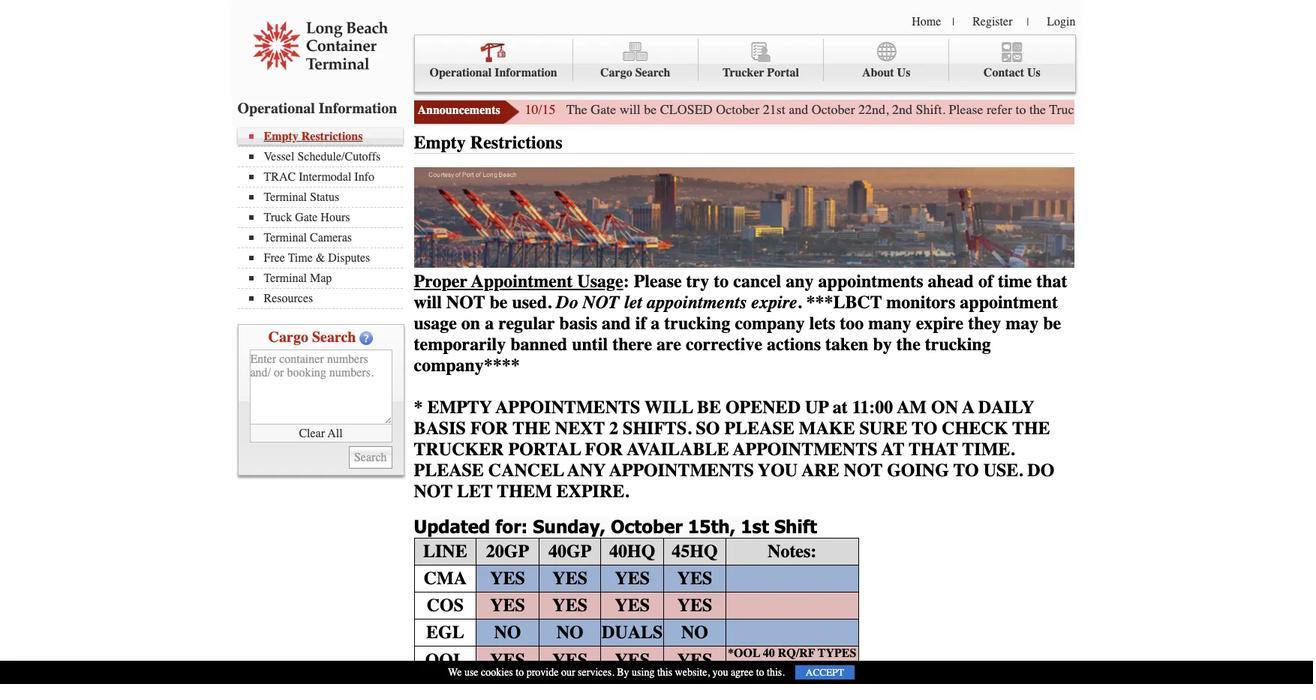 Task type: describe. For each thing, give the bounding box(es) containing it.
refer
[[987, 101, 1013, 118]]

1 horizontal spatial gate
[[591, 101, 616, 118]]

that
[[909, 439, 958, 460]]

time
[[998, 271, 1032, 292]]

sunday,
[[533, 515, 606, 537]]

0 horizontal spatial for
[[471, 418, 509, 439]]

appointments down up
[[733, 439, 878, 460]]

*ool 40 rq/rf types open
[[728, 647, 857, 674]]

rq/rf
[[778, 647, 815, 660]]

contact us
[[984, 66, 1041, 80]]

at
[[882, 439, 905, 460]]

updated for: sunday, october 15th, 1st shift
[[414, 515, 817, 537]]

appointments down the shifts.
[[610, 460, 754, 481]]

clear all button
[[250, 425, 392, 443]]

trac
[[264, 170, 296, 184]]

restrictions for empty restrictions
[[471, 132, 563, 153]]

1 horizontal spatial october
[[716, 101, 760, 118]]

1 horizontal spatial will
[[620, 101, 641, 118]]

regular
[[499, 313, 555, 334]]

there
[[613, 334, 652, 355]]

next
[[555, 418, 605, 439]]

many
[[869, 313, 912, 334]]

updated
[[414, 515, 490, 537]]

will inside : please try to cancel any appointments ahead of time that will not be used.
[[414, 292, 442, 313]]

*ool
[[728, 647, 761, 660]]

sure
[[860, 418, 908, 439]]

register link
[[973, 15, 1013, 29]]

0 horizontal spatial search
[[312, 329, 356, 346]]

company
[[735, 313, 805, 334]]

0 horizontal spatial operational
[[238, 100, 315, 117]]

temporarily
[[414, 334, 506, 355]]

operational information link
[[415, 39, 573, 81]]

2nd
[[893, 101, 913, 118]]

trac intermodal info link
[[249, 170, 403, 184]]

page
[[1176, 101, 1201, 118]]

0 vertical spatial the
[[1030, 101, 1046, 118]]

do not let appointments expire
[[556, 292, 797, 313]]

cargo search inside cargo search link
[[601, 66, 671, 80]]

empty for empty restrictions
[[414, 132, 466, 153]]

0 vertical spatial operational
[[430, 66, 492, 80]]

1 a from the left
[[485, 313, 494, 334]]

they
[[968, 313, 1002, 334]]

&
[[316, 251, 325, 265]]

monitors
[[887, 292, 956, 313]]

terminal status link
[[249, 191, 403, 204]]

vessel
[[264, 150, 295, 164]]

cargo search link
[[573, 39, 699, 81]]

gate
[[1264, 101, 1287, 118]]

open
[[776, 660, 809, 674]]

time.
[[963, 439, 1015, 460]]

cargo inside menu bar
[[601, 66, 633, 80]]

0 horizontal spatial cargo search
[[268, 329, 356, 346]]

*
[[414, 397, 423, 418]]

expire inside . ***lbct monitors appointment usage on a regular basis and if a trucking company lets too many expire they may be temporarily banned until there are corrective actions taken by the trucking company****
[[916, 313, 964, 334]]

* empty appointments will be opened up at 11:00 am on a daily basis for the next 2 shifts.  so please make sure to check the trucker por​tal for available appointments at that time. please cancel any appointments you are not going to use.  do not let them expire.
[[414, 397, 1055, 502]]

status
[[310, 191, 339, 204]]

do
[[556, 292, 578, 313]]

all
[[328, 427, 343, 440]]

expire.
[[557, 481, 629, 502]]

opened
[[726, 397, 801, 418]]

please inside : please try to cancel any appointments ahead of time that will not be used.
[[634, 271, 682, 292]]

10/15
[[525, 101, 556, 118]]

not inside : please try to cancel any appointments ahead of time that will not be used.
[[446, 292, 485, 313]]

announcements
[[418, 104, 500, 117]]

gate inside empty restrictions vessel schedule/cutoffs trac intermodal info terminal status truck gate hours terminal cameras free time & disputes terminal map resources
[[295, 211, 318, 224]]

do
[[1028, 460, 1055, 481]]

empty for empty restrictions vessel schedule/cutoffs trac intermodal info terminal status truck gate hours terminal cameras free time & disputes terminal map resources
[[264, 130, 299, 143]]

1 horizontal spatial information
[[495, 66, 557, 80]]

40
[[763, 647, 775, 660]]

taken
[[826, 334, 869, 355]]

appointment
[[960, 292, 1058, 313]]

. ***lbct monitors appointment usage on a regular basis and if a trucking company lets too many expire they may be temporarily banned until there are corrective actions taken by the trucking company****
[[414, 292, 1062, 376]]

vessel schedule/cutoffs link
[[249, 150, 403, 164]]

proper
[[414, 271, 468, 292]]

time
[[288, 251, 313, 265]]

company****
[[414, 355, 520, 376]]

2 terminal from the top
[[264, 231, 307, 245]]

detai
[[1290, 101, 1314, 118]]

services.
[[578, 667, 615, 679]]

on
[[931, 397, 959, 418]]

going
[[887, 460, 949, 481]]

contact
[[984, 66, 1025, 80]]

.
[[797, 292, 802, 313]]

truck inside empty restrictions vessel schedule/cutoffs trac intermodal info terminal status truck gate hours terminal cameras free time & disputes terminal map resources
[[264, 211, 292, 224]]

1 horizontal spatial be
[[644, 101, 657, 118]]

use
[[465, 667, 479, 679]]

0 vertical spatial truck
[[1050, 101, 1081, 118]]

3 terminal from the top
[[264, 272, 307, 285]]

1 the from the left
[[513, 418, 551, 439]]

to left this.
[[756, 667, 765, 679]]

on
[[461, 313, 481, 334]]

appointments inside : please try to cancel any appointments ahead of time that will not be used.
[[819, 271, 924, 292]]

0 horizontal spatial please
[[414, 460, 484, 481]]

too
[[840, 313, 864, 334]]

1 horizontal spatial please
[[949, 101, 984, 118]]

egl
[[426, 622, 464, 643]]

1 vertical spatial cargo
[[268, 329, 308, 346]]

:
[[623, 271, 630, 292]]

check
[[942, 418, 1008, 439]]

a
[[963, 397, 975, 418]]

web
[[1150, 101, 1172, 118]]

you
[[758, 460, 798, 481]]

any
[[786, 271, 814, 292]]

intermodal
[[299, 170, 352, 184]]

am
[[897, 397, 927, 418]]

40gp
[[549, 541, 592, 562]]



Task type: locate. For each thing, give the bounding box(es) containing it.
3 no from the left
[[682, 622, 709, 643]]

0 horizontal spatial be
[[490, 292, 508, 313]]

appointments up corrective
[[647, 292, 747, 313]]

terminal down trac
[[264, 191, 307, 204]]

1 horizontal spatial the
[[1030, 101, 1046, 118]]

free
[[264, 251, 285, 265]]

1 vertical spatial operational
[[238, 100, 315, 117]]

search up closed at top right
[[636, 66, 671, 80]]

0 vertical spatial please
[[725, 418, 795, 439]]

1 us from the left
[[897, 66, 911, 80]]

empty
[[427, 397, 492, 418]]

1 horizontal spatial search
[[636, 66, 671, 80]]

restrictions up vessel schedule/cutoffs link
[[302, 130, 363, 143]]

to right at
[[912, 418, 938, 439]]

not up updated
[[414, 481, 453, 502]]

gate left web
[[1085, 101, 1110, 118]]

1 horizontal spatial cargo search
[[601, 66, 671, 80]]

we
[[448, 667, 462, 679]]

restrictions inside empty restrictions vessel schedule/cutoffs trac intermodal info terminal status truck gate hours terminal cameras free time & disputes terminal map resources
[[302, 130, 363, 143]]

2 no from the left
[[557, 622, 584, 643]]

yes
[[490, 568, 525, 589], [553, 568, 588, 589], [615, 568, 650, 589], [678, 568, 713, 589], [490, 595, 525, 616], [553, 595, 588, 616], [615, 595, 650, 616], [678, 595, 713, 616], [490, 650, 525, 671], [553, 650, 588, 671], [615, 650, 650, 671], [678, 650, 713, 671]]

1 horizontal spatial a
[[651, 313, 660, 334]]

further
[[1224, 101, 1261, 118]]

1 terminal from the top
[[264, 191, 307, 204]]

line
[[423, 541, 467, 562]]

please right :
[[634, 271, 682, 292]]

cancel
[[489, 460, 564, 481]]

2 vertical spatial terminal
[[264, 272, 307, 285]]

hours inside empty restrictions vessel schedule/cutoffs trac intermodal info terminal status truck gate hours terminal cameras free time & disputes terminal map resources
[[321, 211, 350, 224]]

accept button
[[796, 666, 855, 680]]

2 the from the left
[[1013, 418, 1051, 439]]

not left let
[[583, 292, 620, 313]]

us right about
[[897, 66, 911, 80]]

us right the contact
[[1028, 66, 1041, 80]]

1 horizontal spatial appointments
[[819, 271, 924, 292]]

1 vertical spatial search
[[312, 329, 356, 346]]

1 horizontal spatial us
[[1028, 66, 1041, 80]]

0 vertical spatial operational information
[[430, 66, 557, 80]]

basis
[[559, 313, 597, 334]]

truck right refer
[[1050, 101, 1081, 118]]

clear
[[299, 427, 325, 440]]

0 horizontal spatial no
[[494, 622, 521, 643]]

about us
[[862, 66, 911, 80]]

trucker
[[414, 439, 504, 460]]

1 | from the left
[[953, 16, 955, 29]]

october left the 21st
[[716, 101, 760, 118]]

1 vertical spatial operational information
[[238, 100, 397, 117]]

our
[[561, 667, 575, 679]]

0 horizontal spatial the
[[897, 334, 921, 355]]

1 horizontal spatial empty
[[414, 132, 466, 153]]

None submit
[[349, 447, 392, 469]]

the
[[513, 418, 551, 439], [1013, 418, 1051, 439]]

until
[[572, 334, 608, 355]]

1 horizontal spatial operational
[[430, 66, 492, 80]]

0 vertical spatial and
[[789, 101, 809, 118]]

this.
[[767, 667, 785, 679]]

0 vertical spatial please
[[949, 101, 984, 118]]

1 horizontal spatial restrictions
[[471, 132, 563, 153]]

to right refer
[[1016, 101, 1027, 118]]

information up empty restrictions link
[[319, 100, 397, 117]]

1 horizontal spatial operational information
[[430, 66, 557, 80]]

2 horizontal spatial no
[[682, 622, 709, 643]]

notes:
[[768, 541, 817, 562]]

not up temporarily
[[446, 292, 485, 313]]

0 horizontal spatial truck
[[264, 211, 292, 224]]

free time & disputes link
[[249, 251, 403, 265]]

21st
[[763, 101, 786, 118]]

22nd,
[[859, 101, 889, 118]]

are
[[802, 460, 840, 481]]

if
[[636, 313, 647, 334]]

the right 'by'
[[897, 334, 921, 355]]

1 horizontal spatial the
[[1013, 418, 1051, 439]]

actions
[[767, 334, 821, 355]]

operational information
[[430, 66, 557, 80], [238, 100, 397, 117]]

of
[[979, 271, 994, 292]]

0 horizontal spatial empty
[[264, 130, 299, 143]]

0 vertical spatial cargo search
[[601, 66, 671, 80]]

1 horizontal spatial expire
[[916, 313, 964, 334]]

operational
[[430, 66, 492, 80], [238, 100, 315, 117]]

trucking down try
[[665, 313, 731, 334]]

them
[[497, 481, 552, 502]]

1 horizontal spatial menu bar
[[414, 35, 1076, 92]]

0 vertical spatial to
[[912, 418, 938, 439]]

cancel
[[734, 271, 782, 292]]

appointment
[[471, 271, 573, 292]]

1 horizontal spatial no
[[557, 622, 584, 643]]

login link
[[1047, 15, 1076, 29]]

let
[[624, 292, 642, 313]]

to left provide
[[516, 667, 524, 679]]

usage
[[414, 313, 457, 334]]

0 horizontal spatial the
[[513, 418, 551, 439]]

0 vertical spatial terminal
[[264, 191, 307, 204]]

proper appointment usage
[[414, 271, 623, 292]]

1 horizontal spatial |
[[1027, 16, 1029, 29]]

trucking down 'monitors'
[[925, 334, 991, 355]]

hours
[[1114, 101, 1147, 118], [321, 211, 350, 224]]

2 horizontal spatial october
[[812, 101, 855, 118]]

0 horizontal spatial expire
[[751, 292, 797, 313]]

for up expire.
[[585, 439, 623, 460]]

be right may
[[1044, 313, 1062, 334]]

us for about us
[[897, 66, 911, 80]]

ahead
[[928, 271, 974, 292]]

be inside . ***lbct monitors appointment usage on a regular basis and if a trucking company lets too many expire they may be temporarily banned until there are corrective actions taken by the trucking company****
[[1044, 313, 1062, 334]]

menu bar containing empty restrictions
[[238, 128, 410, 309]]

duals
[[602, 622, 663, 643]]

resources link
[[249, 292, 403, 305]]

truck down trac
[[264, 211, 292, 224]]

1 vertical spatial information
[[319, 100, 397, 117]]

terminal up resources
[[264, 272, 307, 285]]

operational information up empty restrictions link
[[238, 100, 397, 117]]

1 horizontal spatial trucking
[[925, 334, 991, 355]]

0 horizontal spatial please
[[634, 271, 682, 292]]

for right basis
[[471, 418, 509, 439]]

0 horizontal spatial to
[[912, 418, 938, 439]]

menu bar containing operational information
[[414, 35, 1076, 92]]

will left on
[[414, 292, 442, 313]]

please up you
[[725, 418, 795, 439]]

be left used.
[[490, 292, 508, 313]]

gate down status
[[295, 211, 318, 224]]

and right the 21st
[[789, 101, 809, 118]]

1 horizontal spatial hours
[[1114, 101, 1147, 118]]

0 vertical spatial information
[[495, 66, 557, 80]]

0 horizontal spatial information
[[319, 100, 397, 117]]

will
[[645, 397, 693, 418]]

empty restrictions vessel schedule/cutoffs trac intermodal info terminal status truck gate hours terminal cameras free time & disputes terminal map resources
[[264, 130, 381, 305]]

make
[[799, 418, 855, 439]]

daily
[[979, 397, 1035, 418]]

empty down announcements
[[414, 132, 466, 153]]

0 horizontal spatial and
[[602, 313, 631, 334]]

Enter container numbers and/ or booking numbers.  text field
[[250, 350, 392, 425]]

0 horizontal spatial menu bar
[[238, 128, 410, 309]]

use.
[[984, 460, 1023, 481]]

1 horizontal spatial and
[[789, 101, 809, 118]]

to
[[1016, 101, 1027, 118], [714, 271, 729, 292], [516, 667, 524, 679], [756, 667, 765, 679]]

1 horizontal spatial cargo
[[601, 66, 633, 80]]

1 vertical spatial please
[[414, 460, 484, 481]]

to left "use."
[[954, 460, 979, 481]]

not right are
[[844, 460, 883, 481]]

a right if
[[651, 313, 660, 334]]

be left closed at top right
[[644, 101, 657, 118]]

45hq
[[672, 541, 718, 562]]

clear all
[[299, 427, 343, 440]]

corrective
[[686, 334, 763, 355]]

1 vertical spatial hours
[[321, 211, 350, 224]]

the right refer
[[1030, 101, 1046, 118]]

restrictions down 10/15
[[471, 132, 563, 153]]

please left refer
[[949, 101, 984, 118]]

2 horizontal spatial gate
[[1085, 101, 1110, 118]]

hours left web
[[1114, 101, 1147, 118]]

truck gate hours link
[[249, 211, 403, 224]]

to inside : please try to cancel any appointments ahead of time that will not be used.
[[714, 271, 729, 292]]

be
[[644, 101, 657, 118], [490, 292, 508, 313], [1044, 313, 1062, 334]]

1 horizontal spatial for
[[585, 439, 623, 460]]

1 horizontal spatial please
[[725, 418, 795, 439]]

11:00
[[852, 397, 893, 418]]

1 vertical spatial terminal
[[264, 231, 307, 245]]

us for contact us
[[1028, 66, 1041, 80]]

0 vertical spatial menu bar
[[414, 35, 1076, 92]]

1 vertical spatial menu bar
[[238, 128, 410, 309]]

0 vertical spatial search
[[636, 66, 671, 80]]

no up website,
[[682, 622, 709, 643]]

1 vertical spatial please
[[634, 271, 682, 292]]

1 vertical spatial will
[[414, 292, 442, 313]]

0 horizontal spatial a
[[485, 313, 494, 334]]

empty
[[264, 130, 299, 143], [414, 132, 466, 153]]

no up our
[[557, 622, 584, 643]]

0 horizontal spatial hours
[[321, 211, 350, 224]]

used.
[[512, 292, 552, 313]]

gate
[[591, 101, 616, 118], [1085, 101, 1110, 118], [295, 211, 318, 224]]

0 horizontal spatial operational information
[[238, 100, 397, 117]]

cameras
[[310, 231, 352, 245]]

cargo search down resources link
[[268, 329, 356, 346]]

to right try
[[714, 271, 729, 292]]

appointments up 'too'
[[819, 271, 924, 292]]

terminal map link
[[249, 272, 403, 285]]

0 horizontal spatial appointments
[[647, 292, 747, 313]]

operational up announcements
[[430, 66, 492, 80]]

| left login link
[[1027, 16, 1029, 29]]

resources
[[264, 292, 313, 305]]

operational up vessel
[[238, 100, 315, 117]]

0 horizontal spatial us
[[897, 66, 911, 80]]

: please try to cancel any appointments ahead of time that will not be used.
[[414, 271, 1068, 313]]

1 vertical spatial to
[[954, 460, 979, 481]]

0 horizontal spatial restrictions
[[302, 130, 363, 143]]

operational information up announcements
[[430, 66, 557, 80]]

basis
[[414, 418, 466, 439]]

2 | from the left
[[1027, 16, 1029, 29]]

0 horizontal spatial |
[[953, 16, 955, 29]]

information up 10/15
[[495, 66, 557, 80]]

and inside . ***lbct monitors appointment usage on a regular basis and if a trucking company lets too many expire they may be temporarily banned until there are corrective actions taken by the trucking company****
[[602, 313, 631, 334]]

search inside menu bar
[[636, 66, 671, 80]]

0 horizontal spatial will
[[414, 292, 442, 313]]

0 horizontal spatial trucking
[[665, 313, 731, 334]]

search
[[636, 66, 671, 80], [312, 329, 356, 346]]

1 vertical spatial truck
[[264, 211, 292, 224]]

be inside : please try to cancel any appointments ahead of time that will not be used.
[[490, 292, 508, 313]]

search down resources link
[[312, 329, 356, 346]]

1 horizontal spatial truck
[[1050, 101, 1081, 118]]

| right the home link
[[953, 16, 955, 29]]

empty up vessel
[[264, 130, 299, 143]]

10/15 the gate will be closed october 21st and october 22nd, 2nd shift. please refer to the truck gate hours web page for further gate detai
[[525, 101, 1314, 118]]

1 vertical spatial cargo search
[[268, 329, 356, 346]]

and left if
[[602, 313, 631, 334]]

restrictions for empty restrictions vessel schedule/cutoffs trac intermodal info terminal status truck gate hours terminal cameras free time & disputes terminal map resources
[[302, 130, 363, 143]]

trucker
[[723, 66, 764, 80]]

the up cancel
[[513, 418, 551, 439]]

a right on
[[485, 313, 494, 334]]

october
[[716, 101, 760, 118], [812, 101, 855, 118], [611, 515, 683, 537]]

will down cargo search link
[[620, 101, 641, 118]]

ool
[[425, 650, 465, 671]]

0 horizontal spatial gate
[[295, 211, 318, 224]]

2 horizontal spatial be
[[1044, 313, 1062, 334]]

please down basis
[[414, 460, 484, 481]]

the inside . ***lbct monitors appointment usage on a regular basis and if a trucking company lets too many expire they may be temporarily banned until there are corrective actions taken by the trucking company****
[[897, 334, 921, 355]]

1 no from the left
[[494, 622, 521, 643]]

cargo search up closed at top right
[[601, 66, 671, 80]]

0 vertical spatial cargo
[[601, 66, 633, 80]]

october left 22nd,
[[812, 101, 855, 118]]

the up do
[[1013, 418, 1051, 439]]

empty inside empty restrictions vessel schedule/cutoffs trac intermodal info terminal status truck gate hours terminal cameras free time & disputes terminal map resources
[[264, 130, 299, 143]]

hours up cameras
[[321, 211, 350, 224]]

empty restrictions link
[[249, 130, 403, 143]]

any
[[568, 460, 606, 481]]

2 us from the left
[[1028, 66, 1041, 80]]

menu bar
[[414, 35, 1076, 92], [238, 128, 410, 309]]

types
[[818, 647, 857, 660]]

for:
[[496, 515, 528, 537]]

2 a from the left
[[651, 313, 660, 334]]

0 vertical spatial will
[[620, 101, 641, 118]]

portal
[[767, 66, 799, 80]]

using
[[632, 667, 655, 679]]

20gp
[[486, 541, 529, 562]]

no up cookies
[[494, 622, 521, 643]]

gate right the
[[591, 101, 616, 118]]

0 horizontal spatial cargo
[[268, 329, 308, 346]]

1 vertical spatial the
[[897, 334, 921, 355]]

cargo search
[[601, 66, 671, 80], [268, 329, 356, 346]]

up
[[805, 397, 829, 418]]

terminal
[[264, 191, 307, 204], [264, 231, 307, 245], [264, 272, 307, 285]]

restrictions
[[302, 130, 363, 143], [471, 132, 563, 153]]

0 vertical spatial hours
[[1114, 101, 1147, 118]]

1 horizontal spatial to
[[954, 460, 979, 481]]

truck
[[1050, 101, 1081, 118], [264, 211, 292, 224]]

terminal up 'free'
[[264, 231, 307, 245]]

october up 40hq
[[611, 515, 683, 537]]

2
[[610, 418, 619, 439]]

1 vertical spatial and
[[602, 313, 631, 334]]

appointments up por​tal
[[496, 397, 641, 418]]

usage
[[577, 271, 623, 292]]

0 horizontal spatial october
[[611, 515, 683, 537]]



Task type: vqa. For each thing, say whether or not it's contained in the screenshot.
'www.pop-' at the left of the page
no



